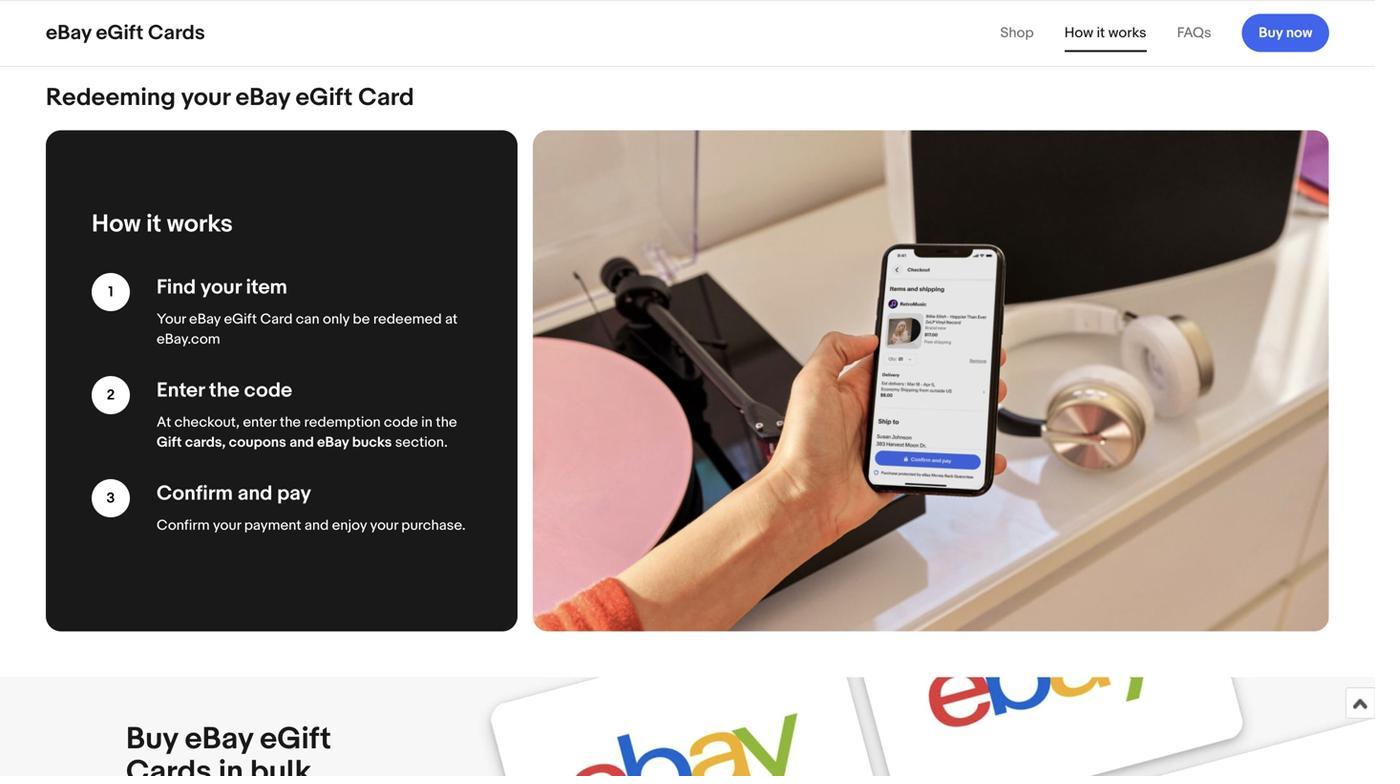 Task type: vqa. For each thing, say whether or not it's contained in the screenshot.
BUY to the left
yes



Task type: locate. For each thing, give the bounding box(es) containing it.
1 vertical spatial card
[[260, 311, 293, 328]]

coupons
[[229, 434, 286, 451]]

buy inside buy ebay egift cards in bulk
[[126, 722, 178, 759]]

confirm
[[157, 481, 233, 506], [157, 517, 210, 534]]

it right shop link
[[1097, 24, 1106, 42]]

1 vertical spatial and
[[238, 481, 273, 506]]

0 horizontal spatial card
[[260, 311, 293, 328]]

confirm for confirm and pay
[[157, 481, 233, 506]]

1 vertical spatial cards
[[126, 754, 212, 777]]

0 vertical spatial and
[[290, 434, 314, 451]]

confirm for confirm your payment and enjoy your purchase.
[[157, 517, 210, 534]]

1 horizontal spatial code
[[384, 414, 418, 431]]

how up 1
[[92, 210, 141, 239]]

the right 'enter'
[[280, 414, 301, 431]]

how it works
[[1065, 24, 1147, 42], [92, 210, 233, 239]]

how it works right shop link
[[1065, 24, 1147, 42]]

0 vertical spatial buy
[[1259, 24, 1284, 42]]

0 vertical spatial confirm
[[157, 481, 233, 506]]

bucks
[[352, 434, 392, 451]]

how right 'shop'
[[1065, 24, 1094, 42]]

1 horizontal spatial in
[[422, 414, 433, 431]]

3
[[107, 490, 115, 507]]

and right coupons
[[290, 434, 314, 451]]

in
[[422, 414, 433, 431], [219, 754, 243, 777]]

ebay inside 'at checkout, enter the redemption code in the gift cards, coupons and ebay bucks section.'
[[317, 434, 349, 451]]

1 horizontal spatial works
[[1109, 24, 1147, 42]]

the up 'checkout,'
[[209, 378, 240, 403]]

faqs link
[[1178, 24, 1212, 42]]

1 confirm from the top
[[157, 481, 233, 506]]

and
[[290, 434, 314, 451], [238, 481, 273, 506], [305, 517, 329, 534]]

your for find
[[201, 275, 241, 300]]

it up find
[[146, 210, 162, 239]]

ebay egift cards
[[46, 21, 205, 45]]

2 horizontal spatial the
[[436, 414, 457, 431]]

1 vertical spatial how
[[92, 210, 141, 239]]

bulk
[[250, 754, 312, 777]]

enter the code
[[157, 378, 292, 403]]

2 confirm from the top
[[157, 517, 210, 534]]

code
[[244, 378, 292, 403], [384, 414, 418, 431]]

how it works image
[[533, 130, 1330, 632]]

shop link
[[1001, 24, 1034, 42]]

confirm and pay
[[157, 481, 311, 506]]

your
[[157, 311, 186, 328]]

works left faqs
[[1109, 24, 1147, 42]]

1 horizontal spatial how it works
[[1065, 24, 1147, 42]]

buy
[[1259, 24, 1284, 42], [126, 722, 178, 759]]

payment
[[244, 517, 301, 534]]

at
[[157, 414, 171, 431]]

code up the "section." at the left of page
[[384, 414, 418, 431]]

in inside buy ebay egift cards in bulk
[[219, 754, 243, 777]]

2 vertical spatial and
[[305, 517, 329, 534]]

the up the "section." at the left of page
[[436, 414, 457, 431]]

confirm down confirm and pay
[[157, 517, 210, 534]]

and inside 'at checkout, enter the redemption code in the gift cards, coupons and ebay bucks section.'
[[290, 434, 314, 451]]

0 vertical spatial how
[[1065, 24, 1094, 42]]

ebay inside your ebay egift card can only be redeemed at ebay.com
[[189, 311, 221, 328]]

buy ebay egift cards in bulk link
[[0, 678, 1376, 777]]

at
[[445, 311, 458, 328]]

only
[[323, 311, 350, 328]]

how it works up find
[[92, 210, 233, 239]]

your right redeeming
[[181, 83, 230, 113]]

0 horizontal spatial how
[[92, 210, 141, 239]]

works
[[1109, 24, 1147, 42], [167, 210, 233, 239]]

the
[[209, 378, 240, 403], [280, 414, 301, 431], [436, 414, 457, 431]]

1 vertical spatial buy
[[126, 722, 178, 759]]

1 vertical spatial how it works
[[92, 210, 233, 239]]

at checkout, enter the redemption code in the gift cards, coupons and ebay bucks section.
[[157, 414, 457, 451]]

cards,
[[185, 434, 226, 451]]

0 horizontal spatial the
[[209, 378, 240, 403]]

egift inside buy ebay egift cards in bulk
[[260, 722, 331, 759]]

0 horizontal spatial in
[[219, 754, 243, 777]]

code up 'enter'
[[244, 378, 292, 403]]

1 vertical spatial works
[[167, 210, 233, 239]]

ebay
[[46, 21, 91, 45], [236, 83, 290, 113], [189, 311, 221, 328], [317, 434, 349, 451], [185, 722, 253, 759]]

your right find
[[201, 275, 241, 300]]

cards
[[148, 21, 205, 45], [126, 754, 212, 777]]

your
[[181, 83, 230, 113], [201, 275, 241, 300], [213, 517, 241, 534], [370, 517, 398, 534]]

in up the "section." at the left of page
[[422, 414, 433, 431]]

confirm your payment and enjoy your purchase.
[[157, 517, 466, 534]]

0 vertical spatial code
[[244, 378, 292, 403]]

0 horizontal spatial it
[[146, 210, 162, 239]]

and up payment
[[238, 481, 273, 506]]

item
[[246, 275, 288, 300]]

card
[[358, 83, 414, 113], [260, 311, 293, 328]]

and left enjoy
[[305, 517, 329, 534]]

works up find your item
[[167, 210, 233, 239]]

0 horizontal spatial buy
[[126, 722, 178, 759]]

1 horizontal spatial it
[[1097, 24, 1106, 42]]

in left bulk
[[219, 754, 243, 777]]

1 vertical spatial confirm
[[157, 517, 210, 534]]

egift
[[96, 21, 144, 45], [296, 83, 353, 113], [224, 311, 257, 328], [260, 722, 331, 759]]

be
[[353, 311, 370, 328]]

2
[[107, 387, 115, 404]]

gift
[[157, 434, 182, 451]]

0 vertical spatial in
[[422, 414, 433, 431]]

confirm down cards,
[[157, 481, 233, 506]]

your down confirm and pay
[[213, 517, 241, 534]]

1 vertical spatial in
[[219, 754, 243, 777]]

0 horizontal spatial how it works
[[92, 210, 233, 239]]

your for confirm
[[213, 517, 241, 534]]

section.
[[395, 434, 448, 451]]

1 horizontal spatial buy
[[1259, 24, 1284, 42]]

how
[[1065, 24, 1094, 42], [92, 210, 141, 239]]

1 horizontal spatial the
[[280, 414, 301, 431]]

it
[[1097, 24, 1106, 42], [146, 210, 162, 239]]

1 horizontal spatial card
[[358, 83, 414, 113]]

ebay inside buy ebay egift cards in bulk
[[185, 722, 253, 759]]

1 vertical spatial code
[[384, 414, 418, 431]]



Task type: describe. For each thing, give the bounding box(es) containing it.
buy for buy ebay egift cards in bulk
[[126, 722, 178, 759]]

buy now link
[[1243, 14, 1330, 52]]

buy now
[[1259, 24, 1313, 42]]

shop
[[1001, 24, 1034, 42]]

buy for buy now
[[1259, 24, 1284, 42]]

0 vertical spatial how it works
[[1065, 24, 1147, 42]]

0 vertical spatial cards
[[148, 21, 205, 45]]

egift inside your ebay egift card can only be redeemed at ebay.com
[[224, 311, 257, 328]]

0 vertical spatial it
[[1097, 24, 1106, 42]]

card inside your ebay egift card can only be redeemed at ebay.com
[[260, 311, 293, 328]]

0 vertical spatial card
[[358, 83, 414, 113]]

1 horizontal spatial how
[[1065, 24, 1094, 42]]

checkout,
[[175, 414, 240, 431]]

0 vertical spatial works
[[1109, 24, 1147, 42]]

how it works link
[[1065, 24, 1147, 42]]

1 vertical spatial it
[[146, 210, 162, 239]]

ebay.com
[[157, 331, 220, 348]]

enter
[[243, 414, 277, 431]]

cards inside buy ebay egift cards in bulk
[[126, 754, 212, 777]]

code inside 'at checkout, enter the redemption code in the gift cards, coupons and ebay bucks section.'
[[384, 414, 418, 431]]

find
[[157, 275, 196, 300]]

redeeming your ebay egift card
[[46, 83, 414, 113]]

enjoy
[[332, 517, 367, 534]]

buy ebay egift cards in bulk
[[126, 722, 331, 777]]

1
[[108, 284, 113, 301]]

your for redeeming
[[181, 83, 230, 113]]

your ebay egift card can only be redeemed at ebay.com
[[157, 311, 458, 348]]

can
[[296, 311, 320, 328]]

pay
[[277, 481, 311, 506]]

in inside 'at checkout, enter the redemption code in the gift cards, coupons and ebay bucks section.'
[[422, 414, 433, 431]]

faqs
[[1178, 24, 1212, 42]]

your right enjoy
[[370, 517, 398, 534]]

redemption
[[304, 414, 381, 431]]

redeeming
[[46, 83, 176, 113]]

enter
[[157, 378, 205, 403]]

now
[[1287, 24, 1313, 42]]

0 horizontal spatial code
[[244, 378, 292, 403]]

find your item
[[157, 275, 288, 300]]

purchase.
[[402, 517, 466, 534]]

redeemed
[[373, 311, 442, 328]]

0 horizontal spatial works
[[167, 210, 233, 239]]



